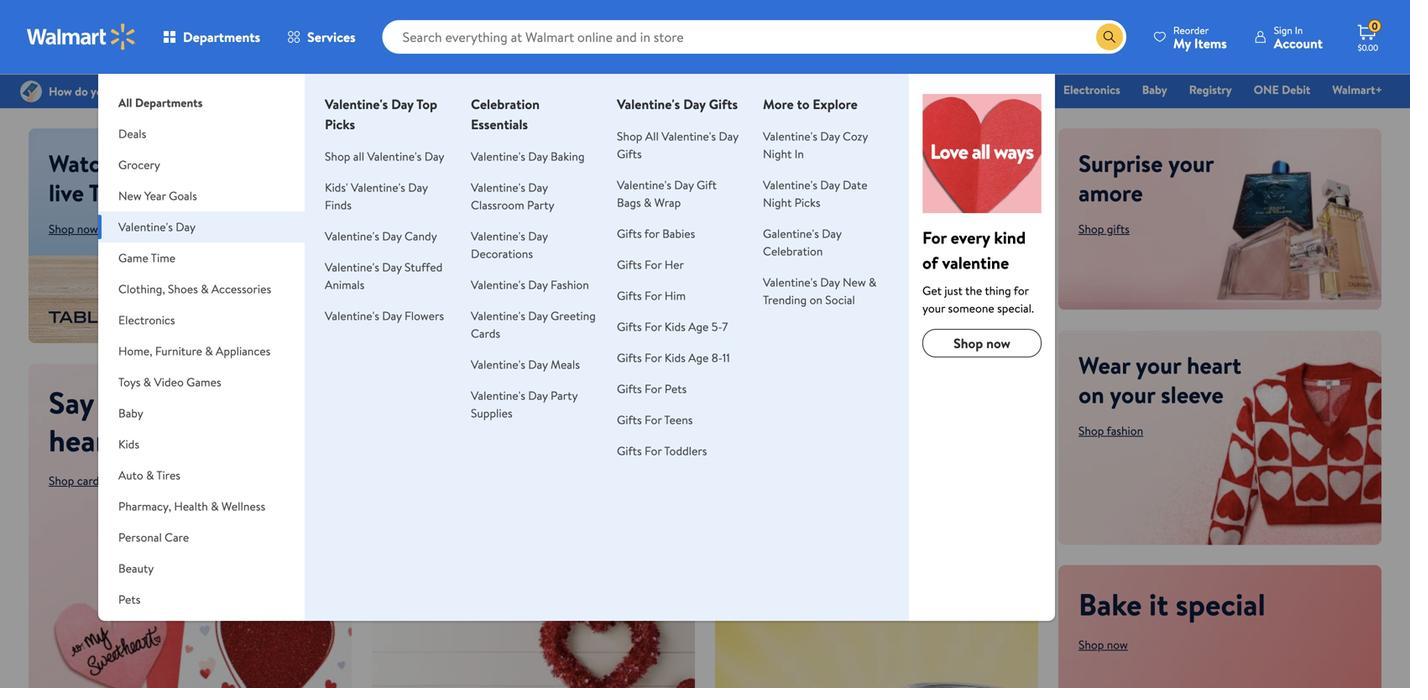 Task type: locate. For each thing, give the bounding box(es) containing it.
0 horizontal spatial heart
[[49, 419, 119, 461]]

5-
[[712, 319, 723, 335]]

day left baking
[[528, 148, 548, 165]]

accessories
[[212, 281, 271, 297]]

1 horizontal spatial fashion
[[951, 81, 989, 98]]

valentine's inside valentine's day greeting cards
[[471, 308, 526, 324]]

night down more
[[763, 146, 792, 162]]

day down the valentine's day fashion link
[[528, 308, 548, 324]]

0 vertical spatial essentials
[[617, 81, 667, 98]]

0 vertical spatial celebration
[[471, 95, 540, 113]]

1 horizontal spatial game time
[[872, 81, 929, 98]]

0 horizontal spatial new
[[118, 188, 142, 204]]

gifts up gifts for pets link
[[617, 350, 642, 366]]

picks
[[325, 115, 355, 134], [795, 194, 821, 211]]

1 horizontal spatial it
[[1150, 584, 1169, 626]]

day up valentine's day greeting cards
[[528, 277, 548, 293]]

improvement
[[152, 623, 221, 639]]

valentine's for classroom
[[471, 179, 526, 196]]

valentine's up supplies
[[471, 388, 526, 404]]

valentine's up cards
[[471, 308, 526, 324]]

1 vertical spatial essentials
[[471, 115, 528, 134]]

picks up galentine's
[[795, 194, 821, 211]]

1 vertical spatial home
[[118, 623, 150, 639]]

1 vertical spatial all
[[646, 128, 659, 144]]

kids for 8-
[[665, 350, 686, 366]]

0 horizontal spatial on
[[810, 292, 823, 308]]

shop now up flowers
[[406, 271, 455, 288]]

shop now down someone
[[954, 334, 1011, 353]]

on left social
[[810, 292, 823, 308]]

1 horizontal spatial the
[[966, 283, 983, 299]]

deals down all departments at the left top of the page
[[118, 126, 146, 142]]

gifts left more
[[709, 95, 738, 113]]

shop for watch & record live tv
[[49, 221, 74, 237]]

day inside valentine's day party supplies
[[528, 388, 548, 404]]

0 vertical spatial game
[[872, 81, 901, 98]]

wrap
[[655, 194, 681, 211]]

toddlers
[[665, 443, 708, 459]]

valentine's inside valentine's day date night picks
[[763, 177, 818, 193]]

game inside dropdown button
[[118, 250, 149, 266]]

valentine's inside valentine's day new & trending on social
[[763, 274, 818, 291]]

home right fashion link
[[1011, 81, 1042, 98]]

1 vertical spatial party
[[551, 388, 578, 404]]

gifts for gifts for babies
[[617, 225, 642, 242]]

valentine's for fashion
[[471, 277, 526, 293]]

it right bake
[[1150, 584, 1169, 626]]

day inside dropdown button
[[176, 219, 196, 235]]

gifts for kids age 8-11
[[617, 350, 730, 366]]

night inside valentine's day date night picks
[[763, 194, 792, 211]]

more to explore
[[763, 95, 858, 113]]

shop now down bake
[[1079, 637, 1129, 653]]

essentials up the shop all valentine's day gifts link
[[617, 81, 667, 98]]

& inside valentine's day gift bags & wrap
[[644, 194, 652, 211]]

party right "classroom"
[[527, 197, 555, 213]]

1 vertical spatial it
[[1150, 584, 1169, 626]]

on up shop fashion link
[[1079, 378, 1105, 411]]

1 vertical spatial on
[[1079, 378, 1105, 411]]

explore
[[813, 95, 858, 113]]

game time up clothing,
[[118, 250, 176, 266]]

day inside valentine's day stuffed animals
[[382, 259, 402, 275]]

shop left 'cards'
[[49, 473, 74, 489]]

day inside "link"
[[747, 81, 766, 98]]

day for cozy
[[821, 128, 840, 144]]

0 horizontal spatial grocery
[[118, 157, 160, 173]]

games
[[187, 374, 221, 391]]

your
[[1169, 147, 1214, 180], [923, 300, 946, 317], [1137, 349, 1182, 382], [1111, 378, 1156, 411]]

walmart image
[[27, 24, 136, 50]]

1 vertical spatial picks
[[795, 194, 821, 211]]

kind
[[995, 226, 1026, 249]]

1 vertical spatial grocery
[[118, 157, 160, 173]]

shop down someone
[[954, 334, 984, 353]]

home inside "dropdown button"
[[118, 623, 150, 639]]

day left flowers
[[382, 308, 402, 324]]

day up social
[[821, 274, 840, 291]]

time for game time dropdown button
[[151, 250, 176, 266]]

registry
[[1190, 81, 1233, 98]]

toys
[[118, 374, 141, 391]]

1 vertical spatial time
[[151, 250, 176, 266]]

valentine's for baking
[[471, 148, 526, 165]]

party inside valentine's day party supplies
[[551, 388, 578, 404]]

age
[[689, 319, 709, 335], [689, 350, 709, 366]]

gifts for him
[[617, 288, 686, 304]]

gifts for gifts for toddlers
[[617, 443, 642, 459]]

1 horizontal spatial time
[[904, 81, 929, 98]]

0 vertical spatial electronics
[[1064, 81, 1121, 98]]

2 age from the top
[[689, 350, 709, 366]]

valentine's day gift bags & wrap link
[[617, 177, 717, 211]]

0 horizontal spatial it
[[101, 382, 120, 424]]

items
[[1195, 34, 1228, 52]]

day
[[747, 81, 766, 98], [391, 95, 414, 113], [684, 95, 706, 113], [719, 128, 739, 144], [821, 128, 840, 144], [425, 148, 445, 165], [528, 148, 548, 165], [675, 177, 694, 193], [821, 177, 840, 193], [408, 179, 428, 196], [528, 179, 548, 196], [176, 219, 196, 235], [822, 225, 842, 242], [382, 228, 402, 244], [528, 228, 548, 244], [382, 259, 402, 275], [821, 274, 840, 291], [528, 277, 548, 293], [382, 308, 402, 324], [528, 308, 548, 324], [528, 357, 548, 373], [528, 388, 548, 404]]

winter
[[788, 81, 823, 98]]

new left year
[[118, 188, 142, 204]]

for for gifts for kids age 5-7
[[645, 319, 662, 335]]

baby down toys
[[118, 405, 143, 422]]

day inside valentine's day gift bags & wrap
[[675, 177, 694, 193]]

for up gifts for teens
[[645, 381, 662, 397]]

1 vertical spatial heart
[[49, 419, 119, 461]]

gifts for kids age 8-11 link
[[617, 350, 730, 366]]

& left valentine's day gifts
[[606, 81, 614, 98]]

the up someone
[[966, 283, 983, 299]]

day down shop all valentine's day
[[408, 179, 428, 196]]

1 horizontal spatial home
[[1011, 81, 1042, 98]]

all up watch & record live tv
[[118, 94, 132, 111]]

day inside valentine's day greeting cards
[[528, 308, 548, 324]]

valentine's inside valentine's day party supplies
[[471, 388, 526, 404]]

reorder
[[1174, 23, 1210, 37]]

game time link
[[864, 81, 936, 99]]

1 vertical spatial baby
[[118, 405, 143, 422]]

for for gifts for him
[[645, 288, 662, 304]]

time inside dropdown button
[[151, 250, 176, 266]]

valentine's down 'decorations'
[[471, 277, 526, 293]]

1 vertical spatial for
[[1014, 283, 1029, 299]]

essentials up valentine's day baking
[[471, 115, 528, 134]]

gifts for gifts for her
[[617, 257, 642, 273]]

gifts down gifts for teens
[[617, 443, 642, 459]]

her
[[665, 257, 684, 273]]

all down valentine's day gifts
[[646, 128, 659, 144]]

my
[[1174, 34, 1192, 52]]

day for gifts
[[684, 95, 706, 113]]

new up social
[[843, 274, 866, 291]]

social
[[826, 292, 856, 308]]

day down valentine's day baking link at left top
[[528, 179, 548, 196]]

0 vertical spatial night
[[763, 146, 792, 162]]

0 vertical spatial heart
[[1188, 349, 1242, 382]]

time left fashion link
[[904, 81, 929, 98]]

0 vertical spatial game time
[[872, 81, 929, 98]]

your right the wear
[[1137, 349, 1182, 382]]

day inside the valentine's day decorations
[[528, 228, 548, 244]]

gifts down 'gifts for him'
[[617, 319, 642, 335]]

valentine's for stuffed
[[325, 259, 380, 275]]

0 vertical spatial fashion
[[951, 81, 989, 98]]

1 vertical spatial fashion
[[551, 277, 589, 293]]

shop down bake
[[1079, 637, 1105, 653]]

1 vertical spatial in
[[795, 146, 804, 162]]

gifts down gifts for pets link
[[617, 412, 642, 428]]

year
[[144, 188, 166, 204]]

baby
[[1143, 81, 1168, 98], [118, 405, 143, 422]]

valentine's down shop all valentine's day link
[[351, 179, 406, 196]]

0 vertical spatial for
[[645, 225, 660, 242]]

day down valentine's day "link"
[[719, 128, 739, 144]]

heart
[[1188, 349, 1242, 382], [49, 419, 119, 461]]

more
[[763, 95, 794, 113]]

0 horizontal spatial valentine's day
[[118, 219, 196, 235]]

from
[[128, 382, 192, 424]]

game for game time link
[[872, 81, 901, 98]]

& right toys
[[143, 374, 151, 391]]

goals
[[169, 188, 197, 204]]

1 horizontal spatial all
[[646, 128, 659, 144]]

& left get at the top
[[869, 274, 877, 291]]

in right sign
[[1296, 23, 1304, 37]]

valentine's day new & trending on social
[[763, 274, 877, 308]]

gifts down gifts for her
[[617, 288, 642, 304]]

valentine's inside the valentine's day decorations
[[471, 228, 526, 244]]

care
[[165, 530, 189, 546]]

valentine's day stuffed animals
[[325, 259, 443, 293]]

1 vertical spatial new
[[843, 274, 866, 291]]

essentials
[[617, 81, 667, 98], [471, 115, 528, 134]]

shop up flowers
[[406, 271, 431, 288]]

day inside shop all valentine's day gifts
[[719, 128, 739, 144]]

day inside kids' valentine's day finds
[[408, 179, 428, 196]]

valentine's inside valentine's day cozy night in
[[763, 128, 818, 144]]

personal care
[[118, 530, 189, 546]]

7
[[723, 319, 728, 335]]

for up gifts for pets link
[[645, 350, 662, 366]]

0 vertical spatial departments
[[183, 28, 260, 46]]

grocery for grocery & essentials
[[562, 81, 603, 98]]

electronics inside dropdown button
[[118, 312, 175, 328]]

your inside the surprise your amore
[[1169, 147, 1214, 180]]

valentine's left more
[[688, 81, 744, 98]]

shop now
[[49, 221, 98, 237], [406, 271, 455, 288], [954, 334, 1011, 353], [1079, 637, 1129, 653]]

gifts for gifts for kids age 5-7
[[617, 319, 642, 335]]

day left date
[[821, 177, 840, 193]]

beauty button
[[98, 553, 305, 585]]

8-
[[712, 350, 723, 366]]

1 horizontal spatial pets
[[665, 381, 687, 397]]

valentine's for date
[[763, 177, 818, 193]]

shop now down live on the top
[[49, 221, 98, 237]]

shop now for watch & record live tv
[[49, 221, 98, 237]]

game up clothing,
[[118, 250, 149, 266]]

fashion left 'home' link
[[951, 81, 989, 98]]

0 vertical spatial age
[[689, 319, 709, 335]]

auto & tires button
[[98, 460, 305, 491]]

0 vertical spatial grocery
[[562, 81, 603, 98]]

1 vertical spatial electronics
[[118, 312, 175, 328]]

1 horizontal spatial on
[[1079, 378, 1105, 411]]

valentine's day date night picks
[[763, 177, 868, 211]]

game time button
[[98, 243, 305, 274]]

in inside valentine's day cozy night in
[[795, 146, 804, 162]]

2 vertical spatial kids
[[118, 436, 139, 453]]

1 horizontal spatial all
[[514, 175, 565, 250]]

baby for the baby link
[[1143, 81, 1168, 98]]

valentine's day cozy night in
[[763, 128, 868, 162]]

0 vertical spatial valentine's day
[[688, 81, 766, 98]]

essentials inside celebration essentials
[[471, 115, 528, 134]]

day for new
[[821, 274, 840, 291]]

home link
[[1004, 81, 1050, 99]]

game time
[[872, 81, 929, 98], [118, 250, 176, 266]]

2 night from the top
[[763, 194, 792, 211]]

day inside galentine's day celebration
[[822, 225, 842, 242]]

1 vertical spatial game
[[118, 250, 149, 266]]

on
[[810, 292, 823, 308], [1079, 378, 1105, 411]]

gifts up gifts for teens
[[617, 381, 642, 397]]

valentine's for greeting
[[471, 308, 526, 324]]

0 horizontal spatial baby
[[118, 405, 143, 422]]

all inside shop all valentine's day gifts
[[646, 128, 659, 144]]

valentine's for meals
[[471, 357, 526, 373]]

time up the shoes
[[151, 250, 176, 266]]

flowers
[[405, 308, 444, 324]]

1 vertical spatial deals
[[118, 126, 146, 142]]

valentine's up "classroom"
[[471, 179, 526, 196]]

1 vertical spatial the
[[200, 382, 244, 424]]

valentine's inside valentine's day gift bags & wrap
[[617, 177, 672, 193]]

for inside for every kind of valentine get just the thing for your someone special.
[[1014, 283, 1029, 299]]

game for game time dropdown button
[[118, 250, 149, 266]]

day left the gift
[[675, 177, 694, 193]]

shop now link down bake
[[1079, 637, 1129, 653]]

now down bake
[[1108, 637, 1129, 653]]

0 vertical spatial pets
[[665, 381, 687, 397]]

1 horizontal spatial in
[[1296, 23, 1304, 37]]

valentine's up the shop all valentine's day gifts link
[[617, 95, 680, 113]]

0 horizontal spatial deals
[[118, 126, 146, 142]]

1 horizontal spatial valentine's day
[[688, 81, 766, 98]]

& right bags
[[644, 194, 652, 211]]

0 vertical spatial baby
[[1143, 81, 1168, 98]]

personal
[[118, 530, 162, 546]]

0 horizontal spatial all
[[353, 148, 365, 165]]

gifts up bags
[[617, 146, 642, 162]]

home for home
[[1011, 81, 1042, 98]]

gifts for toddlers
[[617, 443, 708, 459]]

1 vertical spatial night
[[763, 194, 792, 211]]

valentine's inside valentine's day classroom party
[[471, 179, 526, 196]]

0 vertical spatial it
[[101, 382, 120, 424]]

valentine's day down new year goals
[[118, 219, 196, 235]]

the up kids dropdown button
[[200, 382, 244, 424]]

valentine's day decorations
[[471, 228, 548, 262]]

valentine's for gifts
[[617, 95, 680, 113]]

0 vertical spatial home
[[1011, 81, 1042, 98]]

game time inside dropdown button
[[118, 250, 176, 266]]

baby inside dropdown button
[[118, 405, 143, 422]]

0 horizontal spatial fashion
[[551, 277, 589, 293]]

on inside valentine's day new & trending on social
[[810, 292, 823, 308]]

day for gift
[[675, 177, 694, 193]]

game right prep
[[872, 81, 901, 98]]

valentine's up valentine's day classroom party
[[471, 148, 526, 165]]

1 vertical spatial departments
[[135, 94, 203, 111]]

valentine's down valentine's day cozy night in
[[763, 177, 818, 193]]

reorder my items
[[1174, 23, 1228, 52]]

home, furniture & appliances button
[[98, 336, 305, 367]]

0 vertical spatial all
[[353, 148, 365, 165]]

wear
[[1079, 349, 1131, 382]]

party inside valentine's day classroom party
[[527, 197, 555, 213]]

pets down the gifts for kids age 8-11
[[665, 381, 687, 397]]

valentine's day classroom party
[[471, 179, 555, 213]]

0 horizontal spatial all
[[118, 94, 132, 111]]

valentine's
[[688, 81, 744, 98], [325, 95, 388, 113], [617, 95, 680, 113], [662, 128, 716, 144], [763, 128, 818, 144], [367, 148, 422, 165], [471, 148, 526, 165], [617, 177, 672, 193], [763, 177, 818, 193], [351, 179, 406, 196], [471, 179, 526, 196], [118, 219, 173, 235], [325, 228, 380, 244], [471, 228, 526, 244], [325, 259, 380, 275], [763, 274, 818, 291], [471, 277, 526, 293], [325, 308, 380, 324], [471, 308, 526, 324], [471, 357, 526, 373], [471, 388, 526, 404]]

0 horizontal spatial in
[[795, 146, 804, 162]]

top
[[417, 95, 438, 113]]

shop for say it from the heart
[[49, 473, 74, 489]]

valentine's for new
[[763, 274, 818, 291]]

it inside say it from the heart
[[101, 382, 120, 424]]

1 horizontal spatial deals
[[512, 81, 540, 98]]

0 vertical spatial new
[[118, 188, 142, 204]]

0 horizontal spatial pets
[[118, 592, 141, 608]]

1 horizontal spatial celebration
[[763, 243, 823, 260]]

day for stuffed
[[382, 259, 402, 275]]

0 vertical spatial on
[[810, 292, 823, 308]]

1 horizontal spatial grocery
[[562, 81, 603, 98]]

1 night from the top
[[763, 146, 792, 162]]

0 vertical spatial kids
[[665, 319, 686, 335]]

auto & tires
[[118, 467, 181, 484]]

day inside valentine's day new & trending on social
[[821, 274, 840, 291]]

shop inside shop all valentine's day gifts
[[617, 128, 643, 144]]

celebration down galentine's
[[763, 243, 823, 260]]

departments inside all departments link
[[135, 94, 203, 111]]

valentine's up kids' valentine's day finds link
[[367, 148, 422, 165]]

fashion up greeting
[[551, 277, 589, 293]]

0 vertical spatial time
[[904, 81, 929, 98]]

toys & video games
[[118, 374, 221, 391]]

1 vertical spatial kids
[[665, 350, 686, 366]]

bags
[[617, 194, 641, 211]]

day inside valentine's day top picks
[[391, 95, 414, 113]]

gifts for gifts for him
[[617, 288, 642, 304]]

1 vertical spatial all
[[514, 175, 565, 250]]

0 horizontal spatial for
[[645, 225, 660, 242]]

1 vertical spatial age
[[689, 350, 709, 366]]

services button
[[274, 17, 369, 57]]

the
[[966, 283, 983, 299], [200, 382, 244, 424]]

gifts down bags
[[617, 225, 642, 242]]

picks inside valentine's day top picks
[[325, 115, 355, 134]]

0 horizontal spatial electronics
[[118, 312, 175, 328]]

valentine's down 'animals'
[[325, 308, 380, 324]]

gifts for gifts for teens
[[617, 412, 642, 428]]

0 vertical spatial the
[[966, 283, 983, 299]]

valentine's up shop all valentine's day link
[[325, 95, 388, 113]]

grocery inside dropdown button
[[118, 157, 160, 173]]

baby left 'registry'
[[1143, 81, 1168, 98]]

valentine's inside valentine's day top picks
[[325, 95, 388, 113]]

grocery right deals 'link'
[[562, 81, 603, 98]]

0 vertical spatial party
[[527, 197, 555, 213]]

your down get at the top
[[923, 300, 946, 317]]

day left cozy
[[821, 128, 840, 144]]

1 horizontal spatial new
[[843, 274, 866, 291]]

1 vertical spatial celebration
[[763, 243, 823, 260]]

day down valentine's day meals link
[[528, 388, 548, 404]]

valentine's down cards
[[471, 357, 526, 373]]

day for classroom
[[528, 179, 548, 196]]

valentine's inside valentine's day stuffed animals
[[325, 259, 380, 275]]

galentine's
[[763, 225, 820, 242]]

valentine's up bags
[[617, 177, 672, 193]]

0 vertical spatial in
[[1296, 23, 1304, 37]]

day inside valentine's day cozy night in
[[821, 128, 840, 144]]

0 horizontal spatial home
[[118, 623, 150, 639]]

0 horizontal spatial essentials
[[471, 115, 528, 134]]

every
[[951, 226, 991, 249]]

1 vertical spatial game time
[[118, 250, 176, 266]]

valentine's day
[[688, 81, 766, 98], [118, 219, 196, 235]]

0 vertical spatial deals
[[512, 81, 540, 98]]

1 age from the top
[[689, 319, 709, 335]]

kids' valentine's day finds link
[[325, 179, 428, 213]]

trending
[[763, 292, 807, 308]]

& right tv
[[119, 147, 135, 180]]

heart inside wear your heart on your sleeve
[[1188, 349, 1242, 382]]

0 horizontal spatial game
[[118, 250, 149, 266]]

& inside dropdown button
[[146, 467, 154, 484]]

valentine's up 'animals'
[[325, 259, 380, 275]]

day for flowers
[[382, 308, 402, 324]]

picks up shop all valentine's day
[[325, 115, 355, 134]]

deals inside dropdown button
[[118, 126, 146, 142]]

electronics down clothing,
[[118, 312, 175, 328]]

picks inside valentine's day date night picks
[[795, 194, 821, 211]]

for down 'gifts for him'
[[645, 319, 662, 335]]

valentine's day inside valentine's day dropdown button
[[118, 219, 196, 235]]

kids for 5-
[[665, 319, 686, 335]]

shoes
[[168, 281, 198, 297]]

celebration up valentine's day baking
[[471, 95, 540, 113]]

grocery button
[[98, 149, 305, 181]]

0 horizontal spatial game time
[[118, 250, 176, 266]]

gifts for toddlers link
[[617, 443, 708, 459]]

thing
[[985, 283, 1012, 299]]

night for valentine's day cozy night in
[[763, 146, 792, 162]]

0 horizontal spatial time
[[151, 250, 176, 266]]

1 horizontal spatial game
[[872, 81, 901, 98]]

1 horizontal spatial electronics
[[1064, 81, 1121, 98]]

0 horizontal spatial picks
[[325, 115, 355, 134]]

all departments link
[[98, 74, 305, 118]]

grocery up year
[[118, 157, 160, 173]]

galentine's day celebration link
[[763, 225, 842, 260]]

home, furniture & appliances
[[118, 343, 271, 359]]

0 horizontal spatial celebration
[[471, 95, 540, 113]]

valentine's day decorations link
[[471, 228, 548, 262]]

day left stuffed
[[382, 259, 402, 275]]

for for gifts for toddlers
[[645, 443, 662, 459]]

kids up auto
[[118, 436, 139, 453]]

now for love all ways
[[434, 271, 455, 288]]

1 horizontal spatial heart
[[1188, 349, 1242, 382]]

& right furniture
[[205, 343, 213, 359]]

night inside valentine's day cozy night in
[[763, 146, 792, 162]]

deals up valentine's day baking
[[512, 81, 540, 98]]

departments inside the departments popup button
[[183, 28, 260, 46]]

valentine's up trending
[[763, 274, 818, 291]]

pets
[[665, 381, 687, 397], [118, 592, 141, 608]]

for up 'special.'
[[1014, 283, 1029, 299]]

kids button
[[98, 429, 305, 460]]

0 horizontal spatial the
[[200, 382, 244, 424]]

pharmacy, health & wellness
[[118, 498, 266, 515]]

valentine's day inside valentine's day "link"
[[688, 81, 766, 98]]

for down gifts for teens
[[645, 443, 662, 459]]

baby for baby dropdown button
[[118, 405, 143, 422]]

deals inside 'link'
[[512, 81, 540, 98]]

1 vertical spatial pets
[[118, 592, 141, 608]]

for left the teens
[[645, 412, 662, 428]]

1 vertical spatial valentine's day
[[118, 219, 196, 235]]

1 horizontal spatial for
[[1014, 283, 1029, 299]]

day inside valentine's day classroom party
[[528, 179, 548, 196]]

day inside valentine's day date night picks
[[821, 177, 840, 193]]

& inside valentine's day new & trending on social
[[869, 274, 877, 291]]



Task type: vqa. For each thing, say whether or not it's contained in the screenshot.
WHAT
no



Task type: describe. For each thing, give the bounding box(es) containing it.
grocery for grocery
[[118, 157, 160, 173]]

time for game time link
[[904, 81, 929, 98]]

account
[[1275, 34, 1324, 52]]

amore
[[1079, 176, 1144, 209]]

valentine's day fashion
[[471, 277, 589, 293]]

Search search field
[[383, 20, 1127, 54]]

celebration inside galentine's day celebration
[[763, 243, 823, 260]]

valentine's inside kids' valentine's day finds
[[351, 179, 406, 196]]

for for gifts for kids age 8-11
[[645, 350, 662, 366]]

it for from
[[101, 382, 120, 424]]

services
[[307, 28, 356, 46]]

shop fashion link
[[1079, 423, 1144, 439]]

day for date
[[821, 177, 840, 193]]

tires
[[156, 467, 181, 484]]

in inside sign in account
[[1296, 23, 1304, 37]]

age for 5-
[[689, 319, 709, 335]]

deals link
[[505, 81, 548, 99]]

surprise
[[1079, 147, 1164, 180]]

cozy
[[843, 128, 868, 144]]

valentine's inside valentine's day dropdown button
[[118, 219, 173, 235]]

deals button
[[98, 118, 305, 149]]

valentine's day fashion link
[[471, 277, 589, 293]]

surprise your amore
[[1079, 147, 1214, 209]]

record
[[141, 147, 208, 180]]

for every kind of valentine get just the thing for your someone special.
[[923, 226, 1034, 317]]

grocery & essentials
[[562, 81, 667, 98]]

& right health
[[211, 498, 219, 515]]

shop up 'kids''
[[325, 148, 351, 165]]

say it from the heart
[[49, 382, 244, 461]]

sign in account
[[1275, 23, 1324, 52]]

day for decorations
[[528, 228, 548, 244]]

home for home improvement
[[118, 623, 150, 639]]

shop now link down someone
[[923, 329, 1042, 358]]

someone
[[949, 300, 995, 317]]

0
[[1373, 19, 1379, 33]]

of
[[923, 251, 939, 275]]

it for special
[[1150, 584, 1169, 626]]

love
[[392, 175, 501, 250]]

search icon image
[[1103, 30, 1117, 44]]

day for baking
[[528, 148, 548, 165]]

Walmart Site-Wide search field
[[383, 20, 1127, 54]]

new inside valentine's day new & trending on social
[[843, 274, 866, 291]]

& inside "dropdown button"
[[143, 374, 151, 391]]

gifts for pets
[[617, 381, 687, 397]]

ways
[[578, 175, 689, 250]]

watch
[[49, 147, 113, 180]]

day for candy
[[382, 228, 402, 244]]

day for meals
[[528, 357, 548, 373]]

shop now link for watch & record live tv
[[49, 221, 98, 237]]

him
[[665, 288, 686, 304]]

valentine's day candy
[[325, 228, 437, 244]]

gifts for him link
[[617, 288, 686, 304]]

valentine
[[943, 251, 1010, 275]]

electronics link
[[1056, 81, 1129, 99]]

to
[[797, 95, 810, 113]]

valentine's for gift
[[617, 177, 672, 193]]

game time for game time dropdown button
[[118, 250, 176, 266]]

electronics for "electronics" link
[[1064, 81, 1121, 98]]

wellness
[[222, 498, 266, 515]]

shop now for bake it special
[[1079, 637, 1129, 653]]

shop for bake it special
[[1079, 637, 1105, 653]]

beauty
[[118, 561, 154, 577]]

game time for game time link
[[872, 81, 929, 98]]

valentine's for decorations
[[471, 228, 526, 244]]

valentine's day flowers
[[325, 308, 444, 324]]

for for gifts for pets
[[645, 381, 662, 397]]

prep
[[826, 81, 850, 98]]

valentine's day stuffed animals link
[[325, 259, 443, 293]]

valentine's for flowers
[[325, 308, 380, 324]]

all departments
[[118, 94, 203, 111]]

now for watch & record live tv
[[77, 221, 98, 237]]

pets inside dropdown button
[[118, 592, 141, 608]]

baby link
[[1135, 81, 1176, 99]]

day for top
[[391, 95, 414, 113]]

shop cards link
[[49, 473, 104, 489]]

for for gifts for teens
[[645, 412, 662, 428]]

shop for wear your heart on your sleeve
[[1079, 423, 1105, 439]]

now for bake it special
[[1108, 637, 1129, 653]]

& inside watch & record live tv
[[119, 147, 135, 180]]

animals
[[325, 277, 365, 293]]

0 vertical spatial all
[[118, 94, 132, 111]]

clothing,
[[118, 281, 165, 297]]

day for party
[[528, 388, 548, 404]]

valentine's day for valentine's day dropdown button
[[118, 219, 196, 235]]

gifts
[[1108, 221, 1130, 237]]

& right the shoes
[[201, 281, 209, 297]]

the inside say it from the heart
[[200, 382, 244, 424]]

special
[[1176, 584, 1266, 626]]

day for greeting
[[528, 308, 548, 324]]

your up fashion
[[1111, 378, 1156, 411]]

gifts for gifts for kids age 8-11
[[617, 350, 642, 366]]

home,
[[118, 343, 152, 359]]

valentine's inside shop all valentine's day gifts
[[662, 128, 716, 144]]

all for ways
[[514, 175, 565, 250]]

valentine's day candy link
[[325, 228, 437, 244]]

shop for love all ways
[[406, 271, 431, 288]]

electronics for electronics dropdown button
[[118, 312, 175, 328]]

kids inside dropdown button
[[118, 436, 139, 453]]

grocery & essentials link
[[555, 81, 674, 99]]

now down 'special.'
[[987, 334, 1011, 353]]

walmart+
[[1333, 81, 1383, 98]]

shop all valentine's day
[[325, 148, 445, 165]]

all for valentine's
[[353, 148, 365, 165]]

just
[[945, 283, 963, 299]]

classroom
[[471, 197, 525, 213]]

valentine's day meals
[[471, 357, 580, 373]]

gifts for babies
[[617, 225, 696, 242]]

for inside for every kind of valentine get just the thing for your someone special.
[[923, 226, 947, 249]]

valentine's day gift bags & wrap
[[617, 177, 717, 211]]

on inside wear your heart on your sleeve
[[1079, 378, 1105, 411]]

valentine's day party supplies
[[471, 388, 578, 422]]

your inside for every kind of valentine get just the thing for your someone special.
[[923, 300, 946, 317]]

valentine's for party
[[471, 388, 526, 404]]

new inside dropdown button
[[118, 188, 142, 204]]

appliances
[[216, 343, 271, 359]]

night for valentine's day date night picks
[[763, 194, 792, 211]]

heart inside say it from the heart
[[49, 419, 119, 461]]

kids'
[[325, 179, 348, 196]]

registry link
[[1182, 81, 1240, 99]]

baby button
[[98, 398, 305, 429]]

deals for the deals dropdown button
[[118, 126, 146, 142]]

greeting
[[551, 308, 596, 324]]

day for fashion
[[528, 277, 548, 293]]

watch & record live tv
[[49, 147, 208, 209]]

valentine's inside valentine's day "link"
[[688, 81, 744, 98]]

gifts for gifts for pets
[[617, 381, 642, 397]]

valentine's day for valentine's day "link"
[[688, 81, 766, 98]]

for for gifts for her
[[645, 257, 662, 273]]

get
[[923, 283, 942, 299]]

shop now for love all ways
[[406, 271, 455, 288]]

valentine's for cozy
[[763, 128, 818, 144]]

valentine's day date night picks link
[[763, 177, 868, 211]]

shop all valentine's day gifts
[[617, 128, 739, 162]]

cards
[[77, 473, 104, 489]]

video
[[154, 374, 184, 391]]

shop now link for bake it special
[[1079, 637, 1129, 653]]

valentine's for top
[[325, 95, 388, 113]]

shop now link for love all ways
[[392, 266, 469, 293]]

bake it special
[[1079, 584, 1266, 626]]

day for celebration
[[822, 225, 842, 242]]

candy
[[405, 228, 437, 244]]

supplies
[[471, 405, 513, 422]]

1 horizontal spatial essentials
[[617, 81, 667, 98]]

baking
[[551, 148, 585, 165]]

shop for surprise your amore
[[1079, 221, 1105, 237]]

valentine's day image
[[923, 94, 1042, 213]]

gifts inside shop all valentine's day gifts
[[617, 146, 642, 162]]

live
[[49, 176, 84, 209]]

the inside for every kind of valentine get just the thing for your someone special.
[[966, 283, 983, 299]]

valentine's day baking
[[471, 148, 585, 165]]

deals for deals 'link'
[[512, 81, 540, 98]]

fashion link
[[943, 81, 997, 99]]

day down the top
[[425, 148, 445, 165]]

special.
[[998, 300, 1034, 317]]

age for 8-
[[689, 350, 709, 366]]

gifts for teens
[[617, 412, 693, 428]]

valentine's day baking link
[[471, 148, 585, 165]]

babies
[[663, 225, 696, 242]]

teens
[[665, 412, 693, 428]]

valentine's for candy
[[325, 228, 380, 244]]



